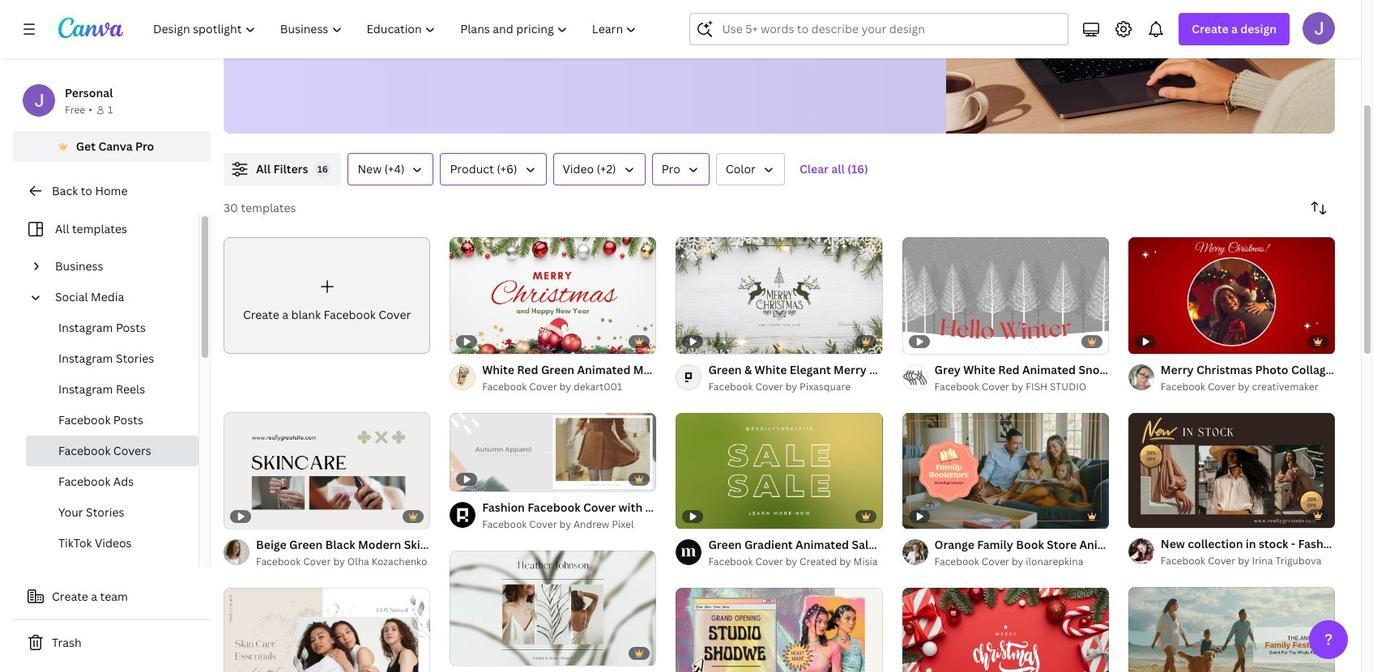 Task type: describe. For each thing, give the bounding box(es) containing it.
create for create a team
[[52, 589, 88, 605]]

created
[[800, 555, 837, 569]]

collages
[[294, 8, 345, 26]]

dekart001
[[574, 380, 623, 394]]

create collages of your favorite snapshots and feature it front and center on your facebook profile with ready-made cover templates you can personalize and post online.
[[250, 8, 796, 47]]

fish
[[1026, 380, 1048, 394]]

post
[[723, 29, 751, 47]]

pink & purple pop retro fashion opening facebook cover image
[[676, 588, 883, 673]]

christmas
[[1197, 362, 1253, 377]]

team
[[100, 589, 128, 605]]

video
[[563, 161, 594, 177]]

grey white red animated snow hello winter facebook cover link
[[935, 361, 1272, 379]]

snow
[[1079, 362, 1109, 377]]

facebook cover by pixasquare
[[709, 380, 851, 394]]

facebook ads link
[[26, 467, 199, 498]]

create a team
[[52, 589, 128, 605]]

canva
[[98, 139, 133, 154]]

instagram posts link
[[26, 313, 199, 344]]

all
[[832, 161, 845, 177]]

create a blank facebook cover
[[243, 307, 411, 322]]

by left created
[[786, 555, 798, 569]]

facebook covers
[[58, 443, 151, 459]]

creativemaker
[[1253, 380, 1319, 394]]

snapshots
[[448, 8, 513, 26]]

instagram reels link
[[26, 374, 199, 405]]

made
[[427, 29, 462, 47]]

of
[[349, 8, 362, 26]]

facebook cover by dekart001
[[482, 380, 623, 394]]

1 horizontal spatial and
[[638, 8, 662, 26]]

social media link
[[49, 282, 189, 313]]

animated inside green gradient animated sale facebook cover facebook cover by created by misia
[[796, 537, 849, 553]]

abstract
[[646, 500, 693, 515]]

clear all (16) button
[[792, 153, 877, 186]]

sale
[[852, 537, 876, 553]]

clear
[[800, 161, 829, 177]]

family
[[977, 537, 1014, 553]]

(+6)
[[497, 161, 518, 177]]

templates for 30 templates
[[241, 200, 296, 216]]

book
[[1016, 537, 1045, 553]]

red
[[999, 362, 1020, 377]]

jacob simon image
[[1303, 12, 1336, 45]]

can
[[596, 29, 618, 47]]

facebook cover by ilonarepkina link
[[935, 554, 1109, 571]]

by left olha
[[333, 555, 345, 569]]

irina
[[1253, 555, 1274, 568]]

new (+4) button
[[348, 153, 434, 186]]

business link
[[49, 251, 189, 282]]

product (+6) button
[[440, 153, 547, 186]]

store
[[1047, 537, 1077, 553]]

ilonarepkina
[[1026, 555, 1084, 569]]

instagram reels
[[58, 382, 145, 397]]

facebook ads
[[58, 474, 134, 490]]

by inside grey white red animated snow hello winter facebook cover facebook cover by fish studio
[[1012, 380, 1024, 394]]

fashion facebook cover with abstract modern paint shapes link
[[482, 499, 813, 517]]

reels
[[116, 382, 145, 397]]

16 filter options selected element
[[315, 161, 331, 177]]

facebook cover by irina trigubova
[[1161, 555, 1322, 568]]

by down green gradient animated sale facebook cover link
[[840, 555, 851, 569]]

create for create a design
[[1192, 21, 1229, 36]]

instagram posts
[[58, 320, 146, 336]]

facebook cover by olha kozachenko link
[[256, 554, 430, 570]]

fashion facebook cover with abstract modern paint shapes facebook cover by andrew pixel
[[482, 500, 813, 531]]

by inside orange family book store animated facebook cover facebook cover by ilonarepkina
[[1012, 555, 1024, 569]]

videos
[[95, 536, 132, 551]]

top level navigation element
[[143, 13, 651, 45]]

color
[[726, 161, 756, 177]]

30
[[224, 200, 238, 216]]

fashion
[[482, 500, 525, 515]]

green
[[709, 537, 742, 553]]

by left irina
[[1238, 555, 1250, 568]]

get
[[76, 139, 96, 154]]

with inside create collages of your favorite snapshots and feature it front and center on your facebook profile with ready-made cover templates you can personalize and post online.
[[357, 29, 384, 47]]

stories for your stories
[[86, 505, 124, 520]]

get canva pro button
[[13, 131, 211, 162]]

clear all (16)
[[800, 161, 869, 177]]

merry
[[1161, 362, 1194, 377]]

home
[[95, 183, 128, 199]]

facebook cover by created by misia link
[[709, 554, 883, 571]]

animated inside orange family book store animated facebook cover facebook cover by ilonarepkina
[[1080, 537, 1133, 553]]

collage
[[1292, 362, 1333, 377]]

cover inside merry christmas photo collage (facebo facebook cover by creativemaker
[[1208, 380, 1236, 394]]

by inside fashion facebook cover with abstract modern paint shapes facebook cover by andrew pixel
[[560, 517, 571, 531]]

winter
[[1144, 362, 1181, 377]]

1 your from the left
[[365, 8, 393, 26]]

your
[[58, 505, 83, 520]]

front
[[603, 8, 635, 26]]

create a blank facebook cover element
[[224, 237, 430, 354]]

animated inside grey white red animated snow hello winter facebook cover facebook cover by fish studio
[[1023, 362, 1076, 377]]

online.
[[754, 29, 796, 47]]

0 horizontal spatial and
[[516, 8, 540, 26]]

product
[[450, 161, 494, 177]]



Task type: vqa. For each thing, say whether or not it's contained in the screenshot.
months.
no



Task type: locate. For each thing, give the bounding box(es) containing it.
a inside create a team button
[[91, 589, 97, 605]]

all for all filters
[[256, 161, 271, 177]]

0 vertical spatial all
[[256, 161, 271, 177]]

templates right 30
[[241, 200, 296, 216]]

a for blank
[[282, 307, 289, 322]]

personalize
[[622, 29, 693, 47]]

media
[[91, 289, 124, 305]]

2 horizontal spatial a
[[1232, 21, 1238, 36]]

grey
[[935, 362, 961, 377]]

studio
[[1050, 380, 1087, 394]]

trash
[[52, 635, 82, 651]]

minimalist and elegant facebook cover video image
[[450, 550, 657, 667]]

pro button
[[652, 153, 710, 186]]

create left blank
[[243, 307, 279, 322]]

photo
[[1256, 362, 1289, 377]]

0 horizontal spatial templates
[[72, 221, 127, 237]]

instagram inside "link"
[[58, 320, 113, 336]]

orange
[[935, 537, 975, 553]]

pro inside 'button'
[[135, 139, 154, 154]]

instagram for instagram posts
[[58, 320, 113, 336]]

stories down facebook ads link
[[86, 505, 124, 520]]

facebook posts link
[[26, 405, 199, 436]]

30 templates
[[224, 200, 296, 216]]

templates inside create collages of your favorite snapshots and feature it front and center on your facebook profile with ready-made cover templates you can personalize and post online.
[[503, 29, 566, 47]]

posts for instagram posts
[[116, 320, 146, 336]]

back to home link
[[13, 175, 211, 207]]

by left pixasquare
[[786, 380, 798, 394]]

by inside merry christmas photo collage (facebo facebook cover by creativemaker
[[1238, 380, 1250, 394]]

1 horizontal spatial templates
[[241, 200, 296, 216]]

0 vertical spatial with
[[357, 29, 384, 47]]

you
[[570, 29, 593, 47]]

a left team
[[91, 589, 97, 605]]

pixel
[[612, 517, 634, 531]]

0 vertical spatial instagram
[[58, 320, 113, 336]]

free •
[[65, 103, 92, 117]]

2 horizontal spatial and
[[696, 29, 720, 47]]

facebook
[[250, 29, 309, 47], [324, 307, 376, 322], [1183, 362, 1236, 377], [482, 380, 527, 394], [709, 380, 753, 394], [935, 380, 980, 394], [1161, 380, 1206, 394], [58, 413, 111, 428], [58, 443, 111, 459], [58, 474, 111, 490], [528, 500, 581, 515], [482, 517, 527, 531], [878, 537, 931, 553], [1136, 537, 1189, 553], [1161, 555, 1206, 568], [256, 555, 301, 569], [709, 555, 753, 569], [935, 555, 980, 569]]

1 vertical spatial pro
[[662, 161, 681, 177]]

instagram up instagram reels on the bottom left of page
[[58, 351, 113, 366]]

1 vertical spatial with
[[619, 500, 643, 515]]

facebook cover by irina trigubova link
[[1161, 554, 1336, 570]]

posts for facebook posts
[[113, 413, 143, 428]]

animated right store
[[1080, 537, 1133, 553]]

product (+6)
[[450, 161, 518, 177]]

orange family book store animated facebook cover link
[[935, 537, 1224, 554]]

pro right canva
[[135, 139, 154, 154]]

3 instagram from the top
[[58, 382, 113, 397]]

paint
[[742, 500, 770, 515]]

all
[[256, 161, 271, 177], [55, 221, 69, 237]]

get canva pro
[[76, 139, 154, 154]]

ads
[[113, 474, 134, 490]]

2 vertical spatial instagram
[[58, 382, 113, 397]]

pro inside button
[[662, 161, 681, 177]]

create inside create collages of your favorite snapshots and feature it front and center on your facebook profile with ready-made cover templates you can personalize and post online.
[[250, 8, 291, 26]]

and down on
[[696, 29, 720, 47]]

orange family book store animated facebook cover facebook cover by ilonarepkina
[[935, 537, 1224, 569]]

create inside button
[[52, 589, 88, 605]]

andrew
[[574, 517, 610, 531]]

video (+2)
[[563, 161, 616, 177]]

0 vertical spatial pro
[[135, 139, 154, 154]]

all for all templates
[[55, 221, 69, 237]]

0 horizontal spatial your
[[365, 8, 393, 26]]

1 horizontal spatial a
[[282, 307, 289, 322]]

new
[[358, 161, 382, 177]]

(+2)
[[597, 161, 616, 177]]

back to home
[[52, 183, 128, 199]]

all down the back
[[55, 221, 69, 237]]

all templates
[[55, 221, 127, 237]]

•
[[89, 103, 92, 117]]

by left fish at the right
[[1012, 380, 1024, 394]]

create for create a blank facebook cover
[[243, 307, 279, 322]]

0 horizontal spatial animated
[[796, 537, 849, 553]]

with
[[357, 29, 384, 47], [619, 500, 643, 515]]

2 vertical spatial a
[[91, 589, 97, 605]]

1 vertical spatial instagram
[[58, 351, 113, 366]]

gradient
[[745, 537, 793, 553]]

2 instagram from the top
[[58, 351, 113, 366]]

Search search field
[[722, 14, 1059, 45]]

1 vertical spatial all
[[55, 221, 69, 237]]

kozachenko
[[372, 555, 427, 569]]

instagram up facebook posts
[[58, 382, 113, 397]]

with up pixel
[[619, 500, 643, 515]]

design
[[1241, 21, 1277, 36]]

instagram for instagram stories
[[58, 351, 113, 366]]

your right of
[[365, 8, 393, 26]]

hello
[[1112, 362, 1141, 377]]

facebook cover by creativemaker link
[[1161, 379, 1336, 395]]

0 horizontal spatial a
[[91, 589, 97, 605]]

social media
[[55, 289, 124, 305]]

modern
[[696, 500, 739, 515]]

new collection in stock - fashion shop promotion facebook cover image
[[1129, 413, 1336, 529]]

merry christmas photo collage (facebo facebook cover by creativemaker
[[1161, 362, 1374, 394]]

(facebo
[[1336, 362, 1374, 377]]

instagram for instagram reels
[[58, 382, 113, 397]]

a for design
[[1232, 21, 1238, 36]]

your stories link
[[26, 498, 199, 528]]

facebook cover by pixasquare link
[[709, 379, 883, 395]]

personal
[[65, 85, 113, 100]]

1 instagram from the top
[[58, 320, 113, 336]]

cover
[[465, 29, 500, 47]]

by down christmas
[[1238, 380, 1250, 394]]

facebook inside merry christmas photo collage (facebo facebook cover by creativemaker
[[1161, 380, 1206, 394]]

1 horizontal spatial with
[[619, 500, 643, 515]]

2 horizontal spatial templates
[[503, 29, 566, 47]]

posts inside "link"
[[116, 320, 146, 336]]

stories
[[116, 351, 154, 366], [86, 505, 124, 520]]

facebook inside create collages of your favorite snapshots and feature it front and center on your facebook profile with ready-made cover templates you can personalize and post online.
[[250, 29, 309, 47]]

1 horizontal spatial animated
[[1023, 362, 1076, 377]]

templates for all templates
[[72, 221, 127, 237]]

and left feature
[[516, 8, 540, 26]]

by left andrew
[[560, 517, 571, 531]]

2 horizontal spatial animated
[[1080, 537, 1133, 553]]

1 horizontal spatial pro
[[662, 161, 681, 177]]

by left dekart001
[[560, 380, 571, 394]]

back
[[52, 183, 78, 199]]

create for create collages of your favorite snapshots and feature it front and center on your facebook profile with ready-made cover templates you can personalize and post online.
[[250, 8, 291, 26]]

create a team button
[[13, 581, 211, 614]]

profile
[[312, 29, 353, 47]]

posts down social media 'link'
[[116, 320, 146, 336]]

it
[[591, 8, 600, 26]]

1 vertical spatial templates
[[241, 200, 296, 216]]

all templates link
[[23, 214, 189, 245]]

stories up reels
[[116, 351, 154, 366]]

animated up fish at the right
[[1023, 362, 1076, 377]]

color button
[[716, 153, 785, 186]]

green gradient animated sale facebook cover facebook cover by created by misia
[[709, 537, 967, 569]]

Sort by button
[[1303, 192, 1336, 224]]

0 vertical spatial a
[[1232, 21, 1238, 36]]

with inside fashion facebook cover with abstract modern paint shapes facebook cover by andrew pixel
[[619, 500, 643, 515]]

grey white red animated snow hello winter facebook cover facebook cover by fish studio
[[935, 362, 1272, 394]]

instagram stories link
[[26, 344, 199, 374]]

1 vertical spatial posts
[[113, 413, 143, 428]]

0 horizontal spatial with
[[357, 29, 384, 47]]

facebook posts
[[58, 413, 143, 428]]

a left blank
[[282, 307, 289, 322]]

0 horizontal spatial pro
[[135, 139, 154, 154]]

posts down reels
[[113, 413, 143, 428]]

animated up created
[[796, 537, 849, 553]]

create inside dropdown button
[[1192, 21, 1229, 36]]

pro
[[135, 139, 154, 154], [662, 161, 681, 177]]

by down book
[[1012, 555, 1024, 569]]

templates down feature
[[503, 29, 566, 47]]

shapes
[[773, 500, 813, 515]]

trigubova
[[1276, 555, 1322, 568]]

create left collages
[[250, 8, 291, 26]]

instagram down social media
[[58, 320, 113, 336]]

1 vertical spatial a
[[282, 307, 289, 322]]

(16)
[[848, 161, 869, 177]]

facebook cover by fish studio link
[[935, 379, 1109, 395]]

0 vertical spatial posts
[[116, 320, 146, 336]]

None search field
[[690, 13, 1069, 45]]

a inside create a design dropdown button
[[1232, 21, 1238, 36]]

2 your from the left
[[728, 8, 756, 26]]

all filters
[[256, 161, 308, 177]]

pro right (+2)
[[662, 161, 681, 177]]

with down of
[[357, 29, 384, 47]]

a inside create a blank facebook cover element
[[282, 307, 289, 322]]

your stories
[[58, 505, 124, 520]]

stories for instagram stories
[[116, 351, 154, 366]]

0 horizontal spatial all
[[55, 221, 69, 237]]

instagram stories
[[58, 351, 154, 366]]

(+4)
[[385, 161, 405, 177]]

templates inside the all templates link
[[72, 221, 127, 237]]

your up post
[[728, 8, 756, 26]]

0 vertical spatial templates
[[503, 29, 566, 47]]

center
[[665, 8, 705, 26]]

blank
[[291, 307, 321, 322]]

create left design
[[1192, 21, 1229, 36]]

1 horizontal spatial all
[[256, 161, 271, 177]]

1 horizontal spatial your
[[728, 8, 756, 26]]

2 vertical spatial templates
[[72, 221, 127, 237]]

green gradient animated sale facebook cover link
[[709, 537, 967, 554]]

feature
[[543, 8, 588, 26]]

and up the personalize
[[638, 8, 662, 26]]

a for team
[[91, 589, 97, 605]]

create left team
[[52, 589, 88, 605]]

templates down back to home
[[72, 221, 127, 237]]

a left design
[[1232, 21, 1238, 36]]

1 vertical spatial stories
[[86, 505, 124, 520]]

filters
[[273, 161, 308, 177]]

facebook cover by olha kozachenko
[[256, 555, 427, 569]]

0 vertical spatial stories
[[116, 351, 154, 366]]

all left filters
[[256, 161, 271, 177]]



